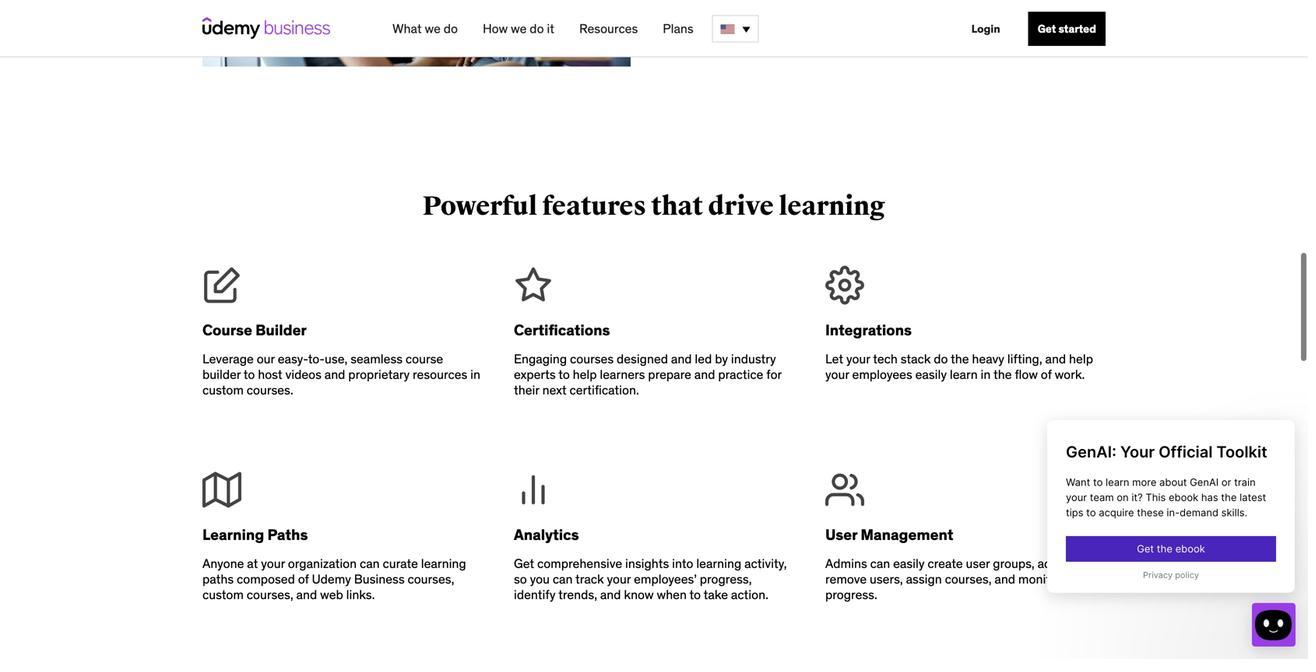 Task type: describe. For each thing, give the bounding box(es) containing it.
help for certifications
[[573, 367, 597, 383]]

progress,
[[700, 572, 752, 588]]

web
[[320, 587, 343, 603]]

resources button
[[573, 15, 644, 43]]

features
[[543, 191, 647, 223]]

create
[[928, 556, 963, 572]]

activity,
[[745, 556, 787, 572]]

custom inside leverage our easy-to-use, seamless course builder to host videos and proprietary resources in custom courses.
[[203, 383, 244, 399]]

course
[[203, 321, 252, 340]]

industry
[[731, 351, 776, 367]]

learning for get comprehensive insights into learning activity, so you can track your employees' progress, identify trends, and know when to take action.
[[697, 556, 742, 572]]

that
[[652, 191, 704, 223]]

do for what we do
[[444, 21, 458, 37]]

certification.
[[570, 383, 639, 399]]

what
[[393, 21, 422, 37]]

1 horizontal spatial courses,
[[408, 572, 454, 588]]

learn
[[950, 367, 978, 383]]

your inside get comprehensive insights into learning activity, so you can track your employees' progress, identify trends, and know when to take action.
[[607, 572, 631, 588]]

how we do it
[[483, 21, 555, 37]]

1 horizontal spatial the
[[994, 367, 1012, 383]]

powerful features that drive learning
[[423, 191, 886, 223]]

can inside admins can easily create user groups, add and remove users, assign courses, and monitor progress.
[[871, 556, 891, 572]]

know
[[624, 587, 654, 603]]

experts
[[514, 367, 556, 383]]

composed
[[237, 572, 295, 588]]

prepare
[[648, 367, 692, 383]]

you
[[530, 572, 550, 588]]

login button
[[963, 12, 1010, 46]]

course
[[406, 351, 443, 367]]

courses.
[[247, 383, 293, 399]]

work.
[[1055, 367, 1085, 383]]

learning for powerful features that drive learning
[[779, 191, 886, 223]]

trends,
[[559, 587, 598, 603]]

resources
[[580, 21, 638, 37]]

easily inside admins can easily create user groups, add and remove users, assign courses, and monitor progress.
[[894, 556, 925, 572]]

users,
[[870, 572, 903, 588]]

to-
[[308, 351, 325, 367]]

in for integrations
[[981, 367, 991, 383]]

for
[[767, 367, 782, 383]]

and right add
[[1062, 556, 1083, 572]]

let your tech stack do the heavy lifting, and help your employees easily learn in the flow of work.
[[826, 351, 1094, 383]]

user
[[826, 526, 858, 545]]

your right let
[[847, 351, 871, 367]]

practice
[[719, 367, 764, 383]]

menu navigation
[[380, 0, 1106, 58]]

at
[[247, 556, 258, 572]]

by
[[715, 351, 728, 367]]

host
[[258, 367, 282, 383]]

engaging
[[514, 351, 567, 367]]

next
[[543, 383, 567, 399]]

we for how
[[511, 21, 527, 37]]

anyone at your organization can curate learning paths composed of udemy business courses, custom courses, and web links.
[[203, 556, 466, 603]]

action.
[[731, 587, 769, 603]]

resources
[[413, 367, 468, 383]]

and left led
[[671, 351, 692, 367]]

get started
[[1038, 22, 1097, 36]]

what we do button
[[386, 15, 464, 43]]

your inside 'anyone at your organization can curate learning paths composed of udemy business courses, custom courses, and web links.'
[[261, 556, 285, 572]]

when
[[657, 587, 687, 603]]

stack
[[901, 351, 931, 367]]

employees
[[853, 367, 913, 383]]

custom inside 'anyone at your organization can curate learning paths composed of udemy business courses, custom courses, and web links.'
[[203, 587, 244, 603]]

assign
[[906, 572, 942, 588]]

get for get comprehensive insights into learning activity, so you can track your employees' progress, identify trends, and know when to take action.
[[514, 556, 535, 572]]

comprehensive
[[538, 556, 623, 572]]

to for certifications
[[559, 367, 570, 383]]

monitor
[[1019, 572, 1062, 588]]

their
[[514, 383, 540, 399]]

heavy
[[973, 351, 1005, 367]]

in for course builder
[[471, 367, 481, 383]]

add
[[1038, 556, 1059, 572]]

anyone
[[203, 556, 244, 572]]

builder
[[256, 321, 307, 340]]

designed
[[617, 351, 668, 367]]

management
[[861, 526, 954, 545]]

help for integrations
[[1070, 351, 1094, 367]]

leverage our easy-to-use, seamless course builder to host videos and proprietary resources in custom courses.
[[203, 351, 481, 399]]

curate
[[383, 556, 418, 572]]



Task type: locate. For each thing, give the bounding box(es) containing it.
links.
[[346, 587, 375, 603]]

leverage
[[203, 351, 254, 367]]

progress.
[[826, 587, 878, 603]]

1 horizontal spatial do
[[530, 21, 544, 37]]

to inside engaging courses designed and led by industry experts to help learners prepare and practice for their next certification.
[[559, 367, 570, 383]]

2 in from the left
[[981, 367, 991, 383]]

and inside get comprehensive insights into learning activity, so you can track your employees' progress, identify trends, and know when to take action.
[[601, 587, 621, 603]]

1 vertical spatial easily
[[894, 556, 925, 572]]

in
[[471, 367, 481, 383], [981, 367, 991, 383]]

we right how
[[511, 21, 527, 37]]

0 horizontal spatial in
[[471, 367, 481, 383]]

course builder
[[203, 321, 307, 340]]

of left udemy
[[298, 572, 309, 588]]

1 vertical spatial get
[[514, 556, 535, 572]]

your right track
[[607, 572, 631, 588]]

integrations
[[826, 321, 912, 340]]

login
[[972, 22, 1001, 36]]

use,
[[325, 351, 348, 367]]

can inside get comprehensive insights into learning activity, so you can track your employees' progress, identify trends, and know when to take action.
[[553, 572, 573, 588]]

do right stack
[[934, 351, 948, 367]]

we inside dropdown button
[[425, 21, 441, 37]]

in right learn
[[981, 367, 991, 383]]

in inside leverage our easy-to-use, seamless course builder to host videos and proprietary resources in custom courses.
[[471, 367, 481, 383]]

2 horizontal spatial courses,
[[945, 572, 992, 588]]

identify
[[514, 587, 556, 603]]

easily down management
[[894, 556, 925, 572]]

remove
[[826, 572, 867, 588]]

1 we from the left
[[425, 21, 441, 37]]

do left it
[[530, 21, 544, 37]]

powerful
[[423, 191, 538, 223]]

and right lifting,
[[1046, 351, 1067, 367]]

led
[[695, 351, 712, 367]]

in inside let your tech stack do the heavy lifting, and help your employees easily learn in the flow of work.
[[981, 367, 991, 383]]

courses,
[[408, 572, 454, 588], [945, 572, 992, 588], [247, 587, 293, 603]]

do for how we do it
[[530, 21, 544, 37]]

track
[[576, 572, 604, 588]]

lifting,
[[1008, 351, 1043, 367]]

and inside 'anyone at your organization can curate learning paths composed of udemy business courses, custom courses, and web links.'
[[296, 587, 317, 603]]

0 horizontal spatial of
[[298, 572, 309, 588]]

1 horizontal spatial of
[[1041, 367, 1052, 383]]

1 horizontal spatial get
[[1038, 22, 1057, 36]]

2 horizontal spatial learning
[[779, 191, 886, 223]]

1 custom from the top
[[203, 383, 244, 399]]

learners
[[600, 367, 645, 383]]

to for course builder
[[244, 367, 255, 383]]

plans
[[663, 21, 694, 37]]

1 vertical spatial of
[[298, 572, 309, 588]]

and inside let your tech stack do the heavy lifting, and help your employees easily learn in the flow of work.
[[1046, 351, 1067, 367]]

to right experts
[[559, 367, 570, 383]]

help inside engaging courses designed and led by industry experts to help learners prepare and practice for their next certification.
[[573, 367, 597, 383]]

we inside popup button
[[511, 21, 527, 37]]

udemy business image
[[203, 17, 330, 39]]

help right the next
[[573, 367, 597, 383]]

user
[[966, 556, 990, 572]]

your right at
[[261, 556, 285, 572]]

admins
[[826, 556, 868, 572]]

admins can easily create user groups, add and remove users, assign courses, and monitor progress.
[[826, 556, 1083, 603]]

paths
[[203, 572, 234, 588]]

we for what
[[425, 21, 441, 37]]

of
[[1041, 367, 1052, 383], [298, 572, 309, 588]]

to inside leverage our easy-to-use, seamless course builder to host videos and proprietary resources in custom courses.
[[244, 367, 255, 383]]

0 vertical spatial custom
[[203, 383, 244, 399]]

udemy
[[312, 572, 351, 588]]

custom down anyone
[[203, 587, 244, 603]]

we right what at the top of the page
[[425, 21, 441, 37]]

tech
[[873, 351, 898, 367]]

builder
[[203, 367, 241, 383]]

to
[[244, 367, 255, 383], [559, 367, 570, 383], [690, 587, 701, 603]]

get inside get comprehensive insights into learning activity, so you can track your employees' progress, identify trends, and know when to take action.
[[514, 556, 535, 572]]

1 horizontal spatial can
[[553, 572, 573, 588]]

help
[[1070, 351, 1094, 367], [573, 367, 597, 383]]

how
[[483, 21, 508, 37]]

to inside get comprehensive insights into learning activity, so you can track your employees' progress, identify trends, and know when to take action.
[[690, 587, 701, 603]]

learning paths
[[203, 526, 308, 545]]

groups,
[[993, 556, 1035, 572]]

your left employees
[[826, 367, 850, 383]]

organization
[[288, 556, 357, 572]]

of right flow
[[1041, 367, 1052, 383]]

do inside let your tech stack do the heavy lifting, and help your employees easily learn in the flow of work.
[[934, 351, 948, 367]]

0 horizontal spatial the
[[951, 351, 970, 367]]

of inside 'anyone at your organization can curate learning paths composed of udemy business courses, custom courses, and web links.'
[[298, 572, 309, 588]]

can left curate
[[360, 556, 380, 572]]

analytics
[[514, 526, 579, 545]]

easily left learn
[[916, 367, 947, 383]]

courses, down at
[[247, 587, 293, 603]]

1 horizontal spatial we
[[511, 21, 527, 37]]

2 custom from the top
[[203, 587, 244, 603]]

into
[[672, 556, 694, 572]]

0 horizontal spatial courses,
[[247, 587, 293, 603]]

and right prepare at bottom
[[695, 367, 716, 383]]

get for get started
[[1038, 22, 1057, 36]]

flow
[[1015, 367, 1038, 383]]

0 vertical spatial easily
[[916, 367, 947, 383]]

courses, right assign
[[945, 572, 992, 588]]

2 horizontal spatial to
[[690, 587, 701, 603]]

insights
[[626, 556, 669, 572]]

to left host
[[244, 367, 255, 383]]

learning
[[779, 191, 886, 223], [421, 556, 466, 572], [697, 556, 742, 572]]

and left web
[[296, 587, 317, 603]]

courses, right business on the left of page
[[408, 572, 454, 588]]

and left know at the left of the page
[[601, 587, 621, 603]]

1 horizontal spatial in
[[981, 367, 991, 383]]

in right resources
[[471, 367, 481, 383]]

videos
[[285, 367, 322, 383]]

can down user management
[[871, 556, 891, 572]]

help inside let your tech stack do the heavy lifting, and help your employees easily learn in the flow of work.
[[1070, 351, 1094, 367]]

help right lifting,
[[1070, 351, 1094, 367]]

business
[[354, 572, 405, 588]]

0 horizontal spatial help
[[573, 367, 597, 383]]

0 horizontal spatial to
[[244, 367, 255, 383]]

0 horizontal spatial we
[[425, 21, 441, 37]]

easily
[[916, 367, 947, 383], [894, 556, 925, 572]]

can right "you"
[[553, 572, 573, 588]]

do
[[444, 21, 458, 37], [530, 21, 544, 37], [934, 351, 948, 367]]

paths
[[268, 526, 308, 545]]

easy-
[[278, 351, 308, 367]]

do right what at the top of the page
[[444, 21, 458, 37]]

0 vertical spatial get
[[1038, 22, 1057, 36]]

2 we from the left
[[511, 21, 527, 37]]

of inside let your tech stack do the heavy lifting, and help your employees easily learn in the flow of work.
[[1041, 367, 1052, 383]]

so
[[514, 572, 527, 588]]

0 horizontal spatial do
[[444, 21, 458, 37]]

get started link
[[1029, 12, 1106, 46]]

user management
[[826, 526, 954, 545]]

get comprehensive insights into learning activity, so you can track your employees' progress, identify trends, and know when to take action.
[[514, 556, 787, 603]]

and inside leverage our easy-to-use, seamless course builder to host videos and proprietary resources in custom courses.
[[325, 367, 345, 383]]

and right videos
[[325, 367, 345, 383]]

started
[[1059, 22, 1097, 36]]

how we do it button
[[477, 15, 561, 43]]

it
[[547, 21, 555, 37]]

take
[[704, 587, 728, 603]]

get inside menu navigation
[[1038, 22, 1057, 36]]

proprietary
[[348, 367, 410, 383]]

2 horizontal spatial do
[[934, 351, 948, 367]]

easily inside let your tech stack do the heavy lifting, and help your employees easily learn in the flow of work.
[[916, 367, 947, 383]]

1 horizontal spatial to
[[559, 367, 570, 383]]

drive
[[709, 191, 774, 223]]

your
[[847, 351, 871, 367], [826, 367, 850, 383], [261, 556, 285, 572], [607, 572, 631, 588]]

the left flow
[[994, 367, 1012, 383]]

do inside popup button
[[530, 21, 544, 37]]

1 horizontal spatial help
[[1070, 351, 1094, 367]]

0 horizontal spatial can
[[360, 556, 380, 572]]

courses
[[570, 351, 614, 367]]

can inside 'anyone at your organization can curate learning paths composed of udemy business courses, custom courses, and web links.'
[[360, 556, 380, 572]]

1 horizontal spatial learning
[[697, 556, 742, 572]]

learning
[[203, 526, 264, 545]]

what we do
[[393, 21, 458, 37]]

2 horizontal spatial can
[[871, 556, 891, 572]]

1 vertical spatial custom
[[203, 587, 244, 603]]

get up the identify
[[514, 556, 535, 572]]

get left the started
[[1038, 22, 1057, 36]]

0 horizontal spatial get
[[514, 556, 535, 572]]

seamless
[[351, 351, 403, 367]]

0 vertical spatial of
[[1041, 367, 1052, 383]]

to left the 'take'
[[690, 587, 701, 603]]

0 horizontal spatial learning
[[421, 556, 466, 572]]

engaging courses designed and led by industry experts to help learners prepare and practice for their next certification.
[[514, 351, 782, 399]]

employees'
[[634, 572, 697, 588]]

custom down leverage
[[203, 383, 244, 399]]

we
[[425, 21, 441, 37], [511, 21, 527, 37]]

do inside dropdown button
[[444, 21, 458, 37]]

learning inside get comprehensive insights into learning activity, so you can track your employees' progress, identify trends, and know when to take action.
[[697, 556, 742, 572]]

1 in from the left
[[471, 367, 481, 383]]

and right user
[[995, 572, 1016, 588]]

courses, inside admins can easily create user groups, add and remove users, assign courses, and monitor progress.
[[945, 572, 992, 588]]

our
[[257, 351, 275, 367]]

and
[[671, 351, 692, 367], [1046, 351, 1067, 367], [325, 367, 345, 383], [695, 367, 716, 383], [1062, 556, 1083, 572], [995, 572, 1016, 588], [296, 587, 317, 603], [601, 587, 621, 603]]

the left heavy
[[951, 351, 970, 367]]

learning inside 'anyone at your organization can curate learning paths composed of udemy business courses, custom courses, and web links.'
[[421, 556, 466, 572]]



Task type: vqa. For each thing, say whether or not it's contained in the screenshot.
the bottom the learning
no



